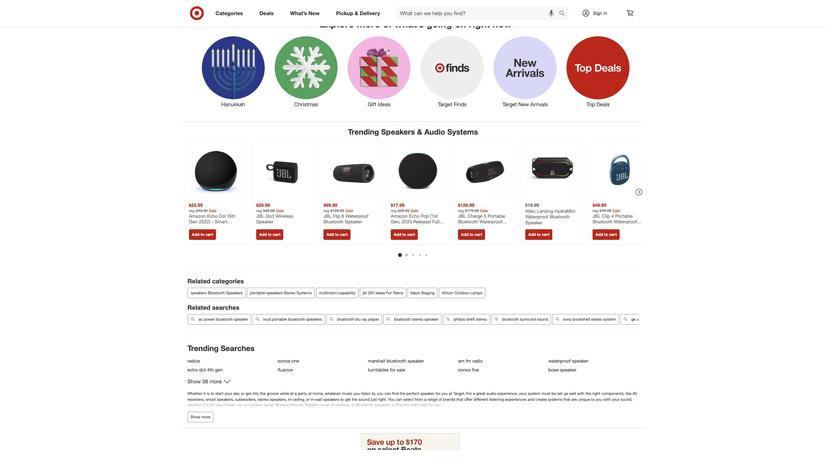 Task type: describe. For each thing, give the bounding box(es) containing it.
smart inside the $17.99 reg $39.99 sale amazon echo pop (1st gen, 2023 release) full sound compact smart speaker with alexa
[[425, 225, 438, 230]]

christmas link
[[270, 35, 343, 108]]

jbl for jbl clip 4 portable bluetooth waterproof speaker
[[593, 213, 601, 219]]

speaker inside the $17.99 reg $39.99 sale amazon echo pop (1st gen, 2023 release) full sound compact smart speaker with alexa
[[391, 230, 408, 236]]

add to cart for $29.99 reg $49.99 sale jbl go3 wireless speaker
[[259, 232, 280, 237]]

add to cart button for $22.99 reg $49.99 sale amazon echo dot (5th gen 2022) - smart speaker with alexa
[[189, 230, 216, 240]]

reg for jbl go3 wireless speaker
[[256, 208, 262, 213]]

2 at from the left
[[309, 391, 312, 396]]

to up smart
[[211, 391, 214, 396]]

radios link
[[188, 358, 274, 364]]

1 at from the left
[[290, 391, 294, 396]]

cart for 4
[[609, 232, 617, 237]]

alexa inside the $17.99 reg $39.99 sale amazon echo pop (1st gen, 2023 release) full sound compact smart speaker with alexa
[[419, 230, 431, 236]]

show 38 more button
[[188, 378, 231, 386]]

multiroom-capability
[[319, 290, 356, 295]]

philips shelf stereo
[[454, 317, 487, 322]]

create
[[536, 397, 547, 402]]

you left "listen" at the left of the page
[[354, 391, 360, 396]]

explore more of what's going on right now
[[320, 18, 512, 30]]

speaker up bose speaker link
[[572, 358, 589, 364]]

1 vertical spatial range
[[320, 403, 330, 407]]

or right wireless,
[[352, 403, 355, 407]]

1 horizontal spatial a
[[425, 397, 427, 402]]

alexa inside $22.99 reg $49.99 sale amazon echo dot (5th gen 2022) - smart speaker with alexa
[[217, 225, 229, 230]]

hanukkah link
[[197, 35, 270, 108]]

$49.99 for amazon echo dot (5th gen 2022) - smart speaker with alexa
[[196, 208, 208, 213]]

you
[[388, 397, 395, 402]]

pickup
[[336, 10, 353, 16]]

be
[[552, 391, 556, 396]]

music
[[342, 391, 353, 396]]

amazon for gen,
[[391, 213, 408, 219]]

reg for jbl clip 4 portable bluetooth waterproof speaker
[[593, 208, 599, 213]]

for left you.
[[429, 403, 433, 407]]

add for $49.99 reg $79.99 sale jbl clip 4 portable bluetooth waterproof speaker
[[596, 232, 603, 237]]

add to cart button for $129.99 reg $179.99 sale jbl charge 5 portable bluetooth waterproof speaker
[[458, 230, 485, 240]]

to down flip
[[335, 232, 339, 237]]

0 horizontal spatial a
[[295, 391, 297, 396]]

jbl for jbl go3 wireless speaker
[[256, 213, 264, 219]]

speaker down searches
[[234, 317, 248, 322]]

pick
[[420, 403, 427, 407]]

$49.99 for jbl go3 wireless speaker
[[263, 208, 275, 213]]

bluetooth stereo speaker
[[394, 317, 439, 322]]

into
[[253, 391, 259, 396]]

going
[[427, 18, 452, 30]]

to up wireless,
[[341, 397, 344, 402]]

to down the go3
[[268, 232, 272, 237]]

target finds
[[438, 101, 467, 108]]

to down $19.99 altec lansing hydramini waterproof bluetooth speaker on the right
[[537, 232, 541, 237]]

1 vertical spatial can
[[396, 397, 402, 402]]

you up brands
[[442, 391, 448, 396]]

1 vertical spatial &
[[417, 127, 423, 136]]

your up experiences
[[519, 391, 527, 396]]

marshall bluetooth speaker
[[368, 358, 424, 364]]

systems
[[548, 397, 563, 402]]

3 at from the left
[[449, 391, 453, 396]]

add to cart for $129.99 reg $179.99 sale jbl charge 5 portable bluetooth waterproof speaker
[[461, 232, 482, 237]]

christmas
[[294, 101, 318, 108]]

reg for amazon echo dot (5th gen 2022) - smart speaker with alexa
[[189, 208, 195, 213]]

show for show more
[[191, 415, 201, 420]]

jbl for jbl charge 5 portable bluetooth waterproof speaker
[[458, 213, 466, 219]]

sale for wireless
[[276, 208, 284, 213]]

2 in- from the left
[[311, 397, 316, 402]]

or right day
[[241, 391, 245, 396]]

related for related searches
[[188, 304, 211, 311]]

2 horizontal spatial a
[[473, 391, 475, 396]]

echo for -
[[207, 213, 218, 219]]

add to cart for $22.99 reg $49.99 sale amazon echo dot (5th gen 2022) - smart speaker with alexa
[[192, 232, 213, 237]]

waterproof inside $49.99 reg $79.99 sale jbl clip 4 portable bluetooth waterproof speaker
[[614, 219, 637, 225]]

charge
[[468, 213, 483, 219]]

(1st
[[430, 213, 438, 219]]

cart for 5
[[475, 232, 482, 237]]

show more
[[191, 415, 211, 420]]

altec
[[526, 208, 536, 214]]

sign
[[594, 10, 603, 16]]

speaker inside $49.99 reg $79.99 sale jbl clip 4 portable bluetooth waterproof speaker
[[593, 225, 610, 230]]

smart inside $22.99 reg $49.99 sale amazon echo dot (5th gen 2022) - smart speaker with alexa
[[215, 219, 227, 225]]

multiroom-
[[319, 290, 339, 295]]

systems inside 'link'
[[297, 290, 312, 295]]

1 vertical spatial find
[[397, 403, 403, 407]]

1 horizontal spatial systems
[[448, 127, 479, 136]]

target.
[[454, 391, 465, 396]]

bluetooth up sale
[[387, 358, 407, 364]]

$129.99 inside $129.99 reg $179.99 sale jbl charge 5 portable bluetooth waterproof speaker
[[458, 202, 475, 208]]

sonos one
[[278, 358, 299, 364]]

arrivals
[[531, 101, 548, 108]]

more for show
[[202, 415, 211, 420]]

bluetooth inside $49.99 reg $79.99 sale jbl clip 4 portable bluetooth waterproof speaker
[[593, 219, 613, 225]]

smart
[[206, 397, 216, 402]]

power
[[204, 317, 215, 322]]

waterproof speaker link
[[549, 358, 635, 364]]

speakers down the related categories
[[191, 290, 207, 295]]

with inside the $17.99 reg $39.99 sale amazon echo pop (1st gen, 2023 release) full sound compact smart speaker with alexa
[[409, 230, 418, 236]]

lithium outdoor lamps link
[[439, 288, 486, 298]]

to down the clip
[[605, 232, 608, 237]]

ray
[[362, 317, 367, 322]]

outdoor
[[455, 290, 469, 295]]

advertisement region
[[361, 433, 460, 450]]

add for $129.99 reg $179.99 sale jbl charge 5 portable bluetooth waterproof speaker
[[461, 232, 469, 237]]

$99.99 reg $129.99 sale jbl flip 6 waterproof bluetooth speaker
[[324, 202, 369, 225]]

or down subwoofers,
[[244, 403, 248, 407]]

gen
[[189, 219, 198, 225]]

1 that from the left
[[457, 397, 464, 402]]

with up unique
[[578, 391, 585, 396]]

what's
[[290, 10, 307, 16]]

black staging
[[411, 290, 435, 295]]

now
[[493, 18, 512, 30]]

bluetooth down the related categories
[[208, 290, 225, 295]]

2 horizontal spatial sound
[[537, 317, 548, 322]]

bluetooth stereo speaker link
[[383, 314, 442, 325]]

speaker inside '$29.99 reg $49.99 sale jbl go3 wireless speaker'
[[256, 219, 273, 225]]

the up select
[[400, 391, 406, 396]]

bluetooth down searches
[[216, 317, 233, 322]]

$129.99 reg $179.99 sale jbl charge 5 portable bluetooth waterproof speaker
[[458, 202, 505, 230]]

loud portable bluetooth speakers
[[263, 317, 322, 322]]

radio
[[473, 358, 483, 364]]

lamps
[[471, 290, 483, 295]]

bluetooth right portable
[[288, 317, 305, 322]]

1 vertical spatial gift
[[368, 290, 374, 295]]

or up target's
[[306, 397, 310, 402]]

related for related categories
[[188, 277, 211, 285]]

1 speakers, from the left
[[217, 397, 234, 402]]

receivers,
[[188, 397, 205, 402]]

for down smart
[[210, 403, 215, 407]]

bluetooth inside $99.99 reg $129.99 sale jbl flip 6 waterproof bluetooth speaker
[[324, 219, 344, 225]]

with down components,
[[604, 397, 611, 402]]

2023
[[402, 219, 412, 225]]

$22.99 reg $49.99 sale amazon echo dot (5th gen 2022) - smart speaker with alexa
[[189, 202, 235, 230]]

sale for dot
[[209, 208, 217, 213]]

to down 2022)
[[201, 232, 204, 237]]

to down charge
[[470, 232, 474, 237]]

dot
[[199, 367, 206, 373]]

stereo right bookshelf
[[591, 317, 603, 322]]

$19.99 altec lansing hydramini waterproof bluetooth speaker
[[526, 202, 576, 225]]

related searches
[[188, 304, 240, 311]]

speakers inside 'link'
[[267, 290, 283, 295]]

searches
[[221, 344, 255, 353]]

bluetooth blu ray player link
[[327, 314, 382, 325]]

0 horizontal spatial right
[[411, 403, 419, 407]]

multiroom-capability link
[[316, 288, 358, 298]]

1 horizontal spatial system
[[604, 317, 616, 322]]

the down select
[[404, 403, 410, 407]]

1 vertical spatial is
[[206, 403, 209, 407]]

ac power bluetooth speaker link
[[188, 314, 251, 325]]

echo dot 4th gen link
[[188, 367, 274, 373]]

1 vertical spatial speakers
[[226, 290, 243, 295]]

sound inside the $17.99 reg $39.99 sale amazon echo pop (1st gen, 2023 release) full sound compact smart speaker with alexa
[[391, 225, 404, 230]]

you up right.
[[377, 391, 384, 396]]

(5th
[[228, 213, 235, 219]]

target finds link
[[416, 35, 489, 108]]

5
[[484, 213, 487, 219]]

1 vertical spatial more
[[210, 378, 222, 385]]

1 horizontal spatial speakers
[[381, 127, 415, 136]]

trending searches
[[188, 344, 255, 353]]

categories
[[212, 277, 244, 285]]

loud portable bluetooth speakers link
[[252, 314, 325, 325]]

$79.99
[[600, 208, 612, 213]]

shelf
[[466, 317, 475, 322]]

0 vertical spatial it
[[204, 391, 206, 396]]

you right unique
[[596, 397, 603, 402]]

listen
[[361, 391, 371, 396]]

blu
[[355, 317, 361, 322]]

bluetooth inside $129.99 reg $179.99 sale jbl charge 5 portable bluetooth waterproof speaker
[[458, 219, 478, 225]]

gift inside "link"
[[368, 101, 377, 108]]

echo dot 4th gen
[[188, 367, 223, 373]]

top
[[587, 101, 596, 108]]

the down "music"
[[352, 397, 358, 402]]

1 horizontal spatial home,
[[313, 391, 324, 396]]

your down components,
[[612, 397, 620, 402]]

sonos for sonos one
[[278, 358, 290, 364]]

trending for trending speakers & audio systems
[[348, 127, 379, 136]]

reg for jbl flip 6 waterproof bluetooth speaker
[[324, 208, 329, 213]]

$22.99
[[189, 202, 203, 208]]

bose speaker
[[549, 367, 577, 373]]

sony
[[563, 317, 572, 322]]

sound,
[[621, 397, 633, 402]]

delivery
[[360, 10, 380, 16]]

speaker inside whether it is to start your day or get into the groove while at a party at home, whatever music you listen to, you can find the perfect speaker for you at target. for a great audio experience, your system must be set up well with the right components, like av receivers, smart speakers, subwoofers, stereo speakers, in-ceiling, or in-wall speakers to get the sound just right. you can select from a range of brands that offer different listening experiences and create systems that are unique to you with your sound, whether it is for your home, car, or outdoor setup. browse through target's range of wireless, or bluetooth speakers to find the right pick for you.
[[421, 391, 435, 396]]

the up unique
[[586, 391, 592, 396]]

0 horizontal spatial get
[[246, 391, 251, 396]]

stereo right shelf
[[476, 317, 487, 322]]

target for target new arrivals
[[503, 101, 517, 108]]

bluetooth inside whether it is to start your day or get into the groove while at a party at home, whatever music you listen to, you can find the perfect speaker for you at target. for a great audio experience, your system must be set up well with the right components, like av receivers, smart speakers, subwoofers, stereo speakers, in-ceiling, or in-wall speakers to get the sound just right. you can select from a range of brands that offer different listening experiences and create systems that are unique to you with your sound, whether it is for your home, car, or outdoor setup. browse through target's range of wireless, or bluetooth speakers to find the right pick for you.
[[356, 403, 374, 407]]

4
[[612, 213, 614, 219]]

your left day
[[225, 391, 232, 396]]

add to cart button for $99.99 reg $129.99 sale jbl flip 6 waterproof bluetooth speaker
[[324, 230, 351, 240]]

bose speaker link
[[549, 367, 635, 373]]

to down compact
[[403, 232, 406, 237]]

add for $19.99 altec lansing hydramini waterproof bluetooth speaker
[[529, 232, 536, 237]]

audio
[[487, 391, 497, 396]]

related categories
[[188, 277, 244, 285]]

0 vertical spatial find
[[392, 391, 399, 396]]

portable
[[272, 317, 287, 322]]

for up you.
[[436, 391, 441, 396]]

sony bookshelf stereo system link
[[553, 314, 619, 325]]

sonos one link
[[278, 358, 364, 364]]

What can we help you find? suggestions appear below search field
[[397, 6, 561, 20]]

lansing
[[537, 208, 554, 214]]

bluetooth down "teens"
[[394, 317, 411, 322]]

portable for 4
[[616, 213, 633, 219]]

speaker inside $22.99 reg $49.99 sale amazon echo dot (5th gen 2022) - smart speaker with alexa
[[189, 225, 206, 230]]

trending speakers & audio systems
[[348, 127, 479, 136]]

deals inside "link"
[[597, 101, 610, 108]]

0 vertical spatial deals
[[260, 10, 274, 16]]

for left sale
[[390, 367, 396, 373]]

gen,
[[391, 219, 401, 225]]



Task type: vqa. For each thing, say whether or not it's contained in the screenshot.


Task type: locate. For each thing, give the bounding box(es) containing it.
jbl
[[256, 213, 264, 219], [324, 213, 332, 219], [458, 213, 466, 219], [593, 213, 601, 219]]

like
[[626, 391, 632, 396]]

add for $99.99 reg $129.99 sale jbl flip 6 waterproof bluetooth speaker
[[327, 232, 334, 237]]

3 cart from the left
[[340, 232, 348, 237]]

that down target.
[[457, 397, 464, 402]]

groove
[[267, 391, 279, 396]]

get down "music"
[[345, 397, 351, 402]]

perfect
[[407, 391, 420, 396]]

stereo inside whether it is to start your day or get into the groove while at a party at home, whatever music you listen to, you can find the perfect speaker for you at target. for a great audio experience, your system must be set up well with the right components, like av receivers, smart speakers, subwoofers, stereo speakers, in-ceiling, or in-wall speakers to get the sound just right. you can select from a range of brands that offer different listening experiences and create systems that are unique to you with your sound, whether it is for your home, car, or outdoor setup. browse through target's range of wireless, or bluetooth speakers to find the right pick for you.
[[258, 397, 269, 402]]

speakers down right.
[[375, 403, 391, 407]]

1 horizontal spatial at
[[309, 391, 312, 396]]

great
[[477, 391, 486, 396]]

speaker down staging
[[425, 317, 439, 322]]

reg down the $29.99
[[256, 208, 262, 213]]

more down whether
[[202, 415, 211, 420]]

1 vertical spatial sonos
[[459, 367, 471, 373]]

reg for jbl charge 5 portable bluetooth waterproof speaker
[[458, 208, 464, 213]]

surround
[[520, 317, 536, 322]]

2 amazon from the left
[[391, 213, 408, 219]]

target left finds
[[438, 101, 453, 108]]

2 related from the top
[[188, 304, 211, 311]]

jbl flip 6 waterproof bluetooth speaker image
[[324, 144, 378, 198], [324, 144, 378, 198]]

add to cart button for $49.99 reg $79.99 sale jbl clip 4 portable bluetooth waterproof speaker
[[593, 230, 620, 240]]

0 horizontal spatial smart
[[215, 219, 227, 225]]

related up speakers bluetooth speakers
[[188, 277, 211, 285]]

0 horizontal spatial of
[[331, 403, 334, 407]]

1 vertical spatial show
[[191, 415, 201, 420]]

clip
[[602, 213, 610, 219]]

bluetooth left surround
[[502, 317, 519, 322]]

reg inside the $17.99 reg $39.99 sale amazon echo pop (1st gen, 2023 release) full sound compact smart speaker with alexa
[[391, 208, 397, 213]]

2 echo from the left
[[409, 213, 420, 219]]

1 horizontal spatial &
[[417, 127, 423, 136]]

add to cart down compact
[[394, 232, 415, 237]]

add to cart button for $17.99 reg $39.99 sale amazon echo pop (1st gen, 2023 release) full sound compact smart speaker with alexa
[[391, 230, 418, 240]]

4 add to cart button from the left
[[391, 230, 418, 240]]

6 cart from the left
[[542, 232, 550, 237]]

with inside $22.99 reg $49.99 sale amazon echo dot (5th gen 2022) - smart speaker with alexa
[[207, 225, 216, 230]]

0 horizontal spatial systems
[[297, 290, 312, 295]]

a up "pick"
[[425, 397, 427, 402]]

1 vertical spatial home,
[[225, 403, 236, 407]]

of
[[383, 18, 392, 30], [439, 397, 442, 402], [331, 403, 334, 407]]

bluetooth down the clip
[[593, 219, 613, 225]]

wall
[[316, 397, 322, 402]]

1 reg from the left
[[189, 208, 195, 213]]

cart down $129.99 reg $179.99 sale jbl charge 5 portable bluetooth waterproof speaker
[[475, 232, 482, 237]]

speakers, up browse
[[270, 397, 287, 402]]

target's
[[305, 403, 319, 407]]

just
[[371, 397, 377, 402]]

fluance
[[278, 367, 293, 373]]

gen
[[215, 367, 223, 373]]

jbl charge 5 portable bluetooth waterproof speaker image
[[458, 144, 512, 198], [458, 144, 512, 198]]

3 jbl from the left
[[458, 213, 466, 219]]

1 horizontal spatial sonos
[[459, 367, 471, 373]]

jbl left the clip
[[593, 213, 601, 219]]

altec lansing hydramini waterproof bluetooth speaker image
[[526, 144, 580, 198], [526, 144, 580, 198]]

6 add from the left
[[529, 232, 536, 237]]

7 add from the left
[[596, 232, 603, 237]]

with down compact
[[409, 230, 418, 236]]

sale right 6
[[346, 208, 353, 213]]

you.
[[434, 403, 442, 407]]

sony bookshelf stereo system
[[563, 317, 616, 322]]

add for $17.99 reg $39.99 sale amazon echo pop (1st gen, 2023 release) full sound compact smart speaker with alexa
[[394, 232, 401, 237]]

target new arrivals
[[503, 101, 548, 108]]

5 sale from the left
[[480, 208, 488, 213]]

7 add to cart from the left
[[596, 232, 617, 237]]

sale
[[397, 367, 405, 373]]

2 speakers, from the left
[[270, 397, 287, 402]]

for
[[390, 367, 396, 373], [436, 391, 441, 396], [210, 403, 215, 407], [429, 403, 433, 407]]

top deals link
[[562, 35, 635, 108]]

new for target
[[519, 101, 529, 108]]

1 vertical spatial trending
[[188, 344, 219, 353]]

trending down the gift ideas
[[348, 127, 379, 136]]

show left 38
[[188, 378, 201, 385]]

is up smart
[[207, 391, 210, 396]]

0 vertical spatial is
[[207, 391, 210, 396]]

sound right surround
[[537, 317, 548, 322]]

2 add to cart from the left
[[259, 232, 280, 237]]

2 vertical spatial of
[[331, 403, 334, 407]]

turntables
[[368, 367, 389, 373]]

1 horizontal spatial of
[[383, 18, 392, 30]]

cart for dot
[[205, 232, 213, 237]]

sale for pop
[[411, 208, 419, 213]]

reg for amazon echo pop (1st gen, 2023 release) full sound compact smart speaker with alexa
[[391, 208, 397, 213]]

2022)
[[199, 219, 210, 225]]

amazon echo pop (1st gen, 2023 release) full sound compact smart speaker with alexa image
[[391, 144, 445, 198], [391, 144, 445, 198]]

2 jbl from the left
[[324, 213, 332, 219]]

one
[[292, 358, 299, 364]]

through
[[290, 403, 304, 407]]

different
[[474, 397, 488, 402]]

sound inside whether it is to start your day or get into the groove while at a party at home, whatever music you listen to, you can find the perfect speaker for you at target. for a great audio experience, your system must be set up well with the right components, like av receivers, smart speakers, subwoofers, stereo speakers, in-ceiling, or in-wall speakers to get the sound just right. you can select from a range of brands that offer different listening experiences and create systems that are unique to you with your sound, whether it is for your home, car, or outdoor setup. browse through target's range of wireless, or bluetooth speakers to find the right pick for you.
[[359, 397, 370, 402]]

2 target from the left
[[503, 101, 517, 108]]

0 vertical spatial related
[[188, 277, 211, 285]]

$49.99 down $22.99
[[196, 208, 208, 213]]

sale for 4
[[613, 208, 621, 213]]

portable inside $49.99 reg $79.99 sale jbl clip 4 portable bluetooth waterproof speaker
[[616, 213, 633, 219]]

4 add from the left
[[394, 232, 401, 237]]

1 horizontal spatial speakers,
[[270, 397, 287, 402]]

1 vertical spatial ideas
[[376, 290, 385, 295]]

1 horizontal spatial $129.99
[[458, 202, 475, 208]]

0 horizontal spatial in-
[[288, 397, 293, 402]]

can up you
[[385, 391, 391, 396]]

wireless
[[276, 213, 293, 219]]

av
[[633, 391, 638, 396]]

philips
[[454, 317, 465, 322]]

to right unique
[[592, 397, 595, 402]]

reg inside '$29.99 reg $49.99 sale jbl go3 wireless speaker'
[[256, 208, 262, 213]]

1 vertical spatial for
[[467, 391, 472, 396]]

6 add to cart button from the left
[[526, 230, 553, 240]]

sale inside $129.99 reg $179.99 sale jbl charge 5 portable bluetooth waterproof speaker
[[480, 208, 488, 213]]

waterproof inside $129.99 reg $179.99 sale jbl charge 5 portable bluetooth waterproof speaker
[[480, 219, 503, 225]]

$19.99
[[526, 202, 539, 208]]

bluetooth down charge
[[458, 219, 478, 225]]

1 vertical spatial alexa
[[419, 230, 431, 236]]

2 add to cart button from the left
[[256, 230, 283, 240]]

0 vertical spatial more
[[357, 18, 380, 30]]

jbl inside $129.99 reg $179.99 sale jbl charge 5 portable bluetooth waterproof speaker
[[458, 213, 466, 219]]

5 cart from the left
[[475, 232, 482, 237]]

0 vertical spatial sound
[[391, 225, 404, 230]]

1 horizontal spatial right
[[469, 18, 490, 30]]

flip
[[333, 213, 340, 219]]

jbl go3 wireless speaker image
[[256, 144, 310, 198], [256, 144, 310, 198]]

sale inside $99.99 reg $129.99 sale jbl flip 6 waterproof bluetooth speaker
[[346, 208, 353, 213]]

to down you
[[392, 403, 395, 407]]

1 horizontal spatial sound
[[391, 225, 404, 230]]

it up smart
[[204, 391, 206, 396]]

sonos down am
[[459, 367, 471, 373]]

echo inside $22.99 reg $49.99 sale amazon echo dot (5th gen 2022) - smart speaker with alexa
[[207, 213, 218, 219]]

$49.99 inside $22.99 reg $49.99 sale amazon echo dot (5th gen 2022) - smart speaker with alexa
[[196, 208, 208, 213]]

add to cart for $19.99 altec lansing hydramini waterproof bluetooth speaker
[[529, 232, 550, 237]]

1 horizontal spatial get
[[345, 397, 351, 402]]

1 horizontal spatial range
[[428, 397, 438, 402]]

1 horizontal spatial trending
[[348, 127, 379, 136]]

1 horizontal spatial target
[[503, 101, 517, 108]]

5 add to cart from the left
[[461, 232, 482, 237]]

0 vertical spatial sonos
[[278, 358, 290, 364]]

4 sale from the left
[[411, 208, 419, 213]]

0 vertical spatial range
[[428, 397, 438, 402]]

cart down the go3
[[273, 232, 280, 237]]

add to cart for $99.99 reg $129.99 sale jbl flip 6 waterproof bluetooth speaker
[[327, 232, 348, 237]]

stereo down black
[[412, 317, 423, 322]]

0 vertical spatial get
[[246, 391, 251, 396]]

add to cart button down '2023'
[[391, 230, 418, 240]]

0 horizontal spatial new
[[309, 10, 320, 16]]

6 add to cart from the left
[[529, 232, 550, 237]]

jbl clip 4 portable bluetooth waterproof speaker image
[[593, 144, 647, 198], [593, 144, 647, 198]]

speaker inside $99.99 reg $129.99 sale jbl flip 6 waterproof bluetooth speaker
[[345, 219, 362, 225]]

$129.99 inside $99.99 reg $129.99 sale jbl flip 6 waterproof bluetooth speaker
[[330, 208, 345, 213]]

6 reg from the left
[[593, 208, 599, 213]]

add to cart button for $29.99 reg $49.99 sale jbl go3 wireless speaker
[[256, 230, 283, 240]]

amazon inside $22.99 reg $49.99 sale amazon echo dot (5th gen 2022) - smart speaker with alexa
[[189, 213, 206, 219]]

jbl inside $49.99 reg $79.99 sale jbl clip 4 portable bluetooth waterproof speaker
[[593, 213, 601, 219]]

systems down finds
[[448, 127, 479, 136]]

0 horizontal spatial range
[[320, 403, 330, 407]]

is down smart
[[206, 403, 209, 407]]

speaker down waterproof speaker
[[560, 367, 577, 373]]

0 horizontal spatial system
[[528, 391, 541, 396]]

sale inside $49.99 reg $79.99 sale jbl clip 4 portable bluetooth waterproof speaker
[[613, 208, 621, 213]]

$49.99
[[593, 202, 607, 208], [196, 208, 208, 213], [263, 208, 275, 213]]

in- up target's
[[311, 397, 316, 402]]

waterproof inside $19.99 altec lansing hydramini waterproof bluetooth speaker
[[526, 214, 549, 220]]

echo inside the $17.99 reg $39.99 sale amazon echo pop (1st gen, 2023 release) full sound compact smart speaker with alexa
[[409, 213, 420, 219]]

1 target from the left
[[438, 101, 453, 108]]

sale right the go3
[[276, 208, 284, 213]]

1 sale from the left
[[209, 208, 217, 213]]

to,
[[372, 391, 376, 396]]

2 horizontal spatial of
[[439, 397, 442, 402]]

0 vertical spatial speakers
[[381, 127, 415, 136]]

1 portable from the left
[[488, 213, 505, 219]]

1 vertical spatial new
[[519, 101, 529, 108]]

it
[[204, 391, 206, 396], [203, 403, 205, 407]]

target inside target new arrivals link
[[503, 101, 517, 108]]

$99.99
[[324, 202, 337, 208]]

$49.99 inside '$29.99 reg $49.99 sale jbl go3 wireless speaker'
[[263, 208, 275, 213]]

jbl inside '$29.99 reg $49.99 sale jbl go3 wireless speaker'
[[256, 213, 264, 219]]

-
[[212, 219, 214, 225]]

cart down $49.99 reg $79.99 sale jbl clip 4 portable bluetooth waterproof speaker
[[609, 232, 617, 237]]

5 reg from the left
[[458, 208, 464, 213]]

lithium outdoor lamps
[[442, 290, 483, 295]]

7 cart from the left
[[609, 232, 617, 237]]

new left arrivals
[[519, 101, 529, 108]]

hydramini
[[555, 208, 576, 214]]

4 jbl from the left
[[593, 213, 601, 219]]

bluetooth
[[216, 317, 233, 322], [288, 317, 305, 322], [337, 317, 354, 322], [394, 317, 411, 322], [502, 317, 519, 322], [387, 358, 407, 364]]

reg left $79.99
[[593, 208, 599, 213]]

new for what's
[[309, 10, 320, 16]]

sale inside '$29.99 reg $49.99 sale jbl go3 wireless speaker'
[[276, 208, 284, 213]]

1 vertical spatial it
[[203, 403, 205, 407]]

speaker inside $129.99 reg $179.99 sale jbl charge 5 portable bluetooth waterproof speaker
[[458, 225, 475, 230]]

cart for 6
[[340, 232, 348, 237]]

bluetooth down hydramini
[[550, 214, 570, 220]]

add to cart for $17.99 reg $39.99 sale amazon echo pop (1st gen, 2023 release) full sound compact smart speaker with alexa
[[394, 232, 415, 237]]

speaker up the turntables for sale link
[[408, 358, 424, 364]]

5 add to cart button from the left
[[458, 230, 485, 240]]

0 horizontal spatial echo
[[207, 213, 218, 219]]

0 horizontal spatial at
[[290, 391, 294, 396]]

system inside whether it is to start your day or get into the groove while at a party at home, whatever music you listen to, you can find the perfect speaker for you at target. for a great audio experience, your system must be set up well with the right components, like av receivers, smart speakers, subwoofers, stereo speakers, in-ceiling, or in-wall speakers to get the sound just right. you can select from a range of brands that offer different listening experiences and create systems that are unique to you with your sound, whether it is for your home, car, or outdoor setup. browse through target's range of wireless, or bluetooth speakers to find the right pick for you.
[[528, 391, 541, 396]]

target inside target finds link
[[438, 101, 453, 108]]

for left "teens"
[[386, 290, 392, 295]]

cart for speaker
[[542, 232, 550, 237]]

sale inside $22.99 reg $49.99 sale amazon echo dot (5th gen 2022) - smart speaker with alexa
[[209, 208, 217, 213]]

top deals
[[587, 101, 610, 108]]

waterproof
[[346, 213, 369, 219], [526, 214, 549, 220], [480, 219, 503, 225], [614, 219, 637, 225]]

0 vertical spatial can
[[385, 391, 391, 396]]

0 vertical spatial gift
[[368, 101, 377, 108]]

speakers bluetooth speakers link
[[188, 288, 246, 298]]

3 add to cart button from the left
[[324, 230, 351, 240]]

2 vertical spatial sound
[[359, 397, 370, 402]]

2 reg from the left
[[256, 208, 262, 213]]

is
[[207, 391, 210, 396], [206, 403, 209, 407]]

sale for 6
[[346, 208, 353, 213]]

sonos for sonos five
[[459, 367, 471, 373]]

1 vertical spatial related
[[188, 304, 211, 311]]

deals link
[[254, 6, 282, 20]]

2 that from the left
[[564, 397, 571, 402]]

amazon
[[189, 213, 206, 219], [391, 213, 408, 219]]

1 horizontal spatial that
[[564, 397, 571, 402]]

add to cart button down charge
[[458, 230, 485, 240]]

2 portable from the left
[[616, 213, 633, 219]]

reg down '$99.99'
[[324, 208, 329, 213]]

portable inside $129.99 reg $179.99 sale jbl charge 5 portable bluetooth waterproof speaker
[[488, 213, 505, 219]]

add down gen,
[[394, 232, 401, 237]]

bose
[[549, 367, 559, 373]]

1 horizontal spatial deals
[[597, 101, 610, 108]]

1 vertical spatial right
[[593, 391, 601, 396]]

speaker
[[234, 317, 248, 322], [425, 317, 439, 322], [408, 358, 424, 364], [572, 358, 589, 364], [560, 367, 577, 373], [421, 391, 435, 396]]

echo for release)
[[409, 213, 420, 219]]

1 vertical spatial system
[[528, 391, 541, 396]]

2 horizontal spatial $49.99
[[593, 202, 607, 208]]

1 amazon from the left
[[189, 213, 206, 219]]

echo up '2023'
[[409, 213, 420, 219]]

0 vertical spatial home,
[[313, 391, 324, 396]]

portable for 5
[[488, 213, 505, 219]]

target for target finds
[[438, 101, 453, 108]]

1 vertical spatial of
[[439, 397, 442, 402]]

6
[[342, 213, 344, 219]]

to
[[201, 232, 204, 237], [268, 232, 272, 237], [335, 232, 339, 237], [403, 232, 406, 237], [470, 232, 474, 237], [537, 232, 541, 237], [605, 232, 608, 237], [211, 391, 214, 396], [341, 397, 344, 402], [592, 397, 595, 402], [392, 403, 395, 407]]

0 horizontal spatial &
[[355, 10, 359, 16]]

speakers, down "start"
[[217, 397, 234, 402]]

amazon inside the $17.99 reg $39.99 sale amazon echo pop (1st gen, 2023 release) full sound compact smart speaker with alexa
[[391, 213, 408, 219]]

4th
[[207, 367, 214, 373]]

target
[[438, 101, 453, 108], [503, 101, 517, 108]]

add to cart down charge
[[461, 232, 482, 237]]

browse
[[276, 403, 289, 407]]

0 vertical spatial for
[[386, 290, 392, 295]]

sale inside the $17.99 reg $39.99 sale amazon echo pop (1st gen, 2023 release) full sound compact smart speaker with alexa
[[411, 208, 419, 213]]

more for explore
[[357, 18, 380, 30]]

0 horizontal spatial speakers
[[226, 290, 243, 295]]

add down the go3
[[259, 232, 267, 237]]

0 horizontal spatial sonos
[[278, 358, 290, 364]]

speakers down multiroom-
[[306, 317, 322, 322]]

lithium
[[442, 290, 454, 295]]

sonos five
[[459, 367, 479, 373]]

0 vertical spatial right
[[469, 18, 490, 30]]

0 horizontal spatial alexa
[[217, 225, 229, 230]]

reg
[[189, 208, 195, 213], [256, 208, 262, 213], [324, 208, 329, 213], [391, 208, 397, 213], [458, 208, 464, 213], [593, 208, 599, 213]]

1 in- from the left
[[288, 397, 293, 402]]

2 add from the left
[[259, 232, 267, 237]]

the right into
[[260, 391, 266, 396]]

sale for 5
[[480, 208, 488, 213]]

cart down $19.99 altec lansing hydramini waterproof bluetooth speaker on the right
[[542, 232, 550, 237]]

0 horizontal spatial trending
[[188, 344, 219, 353]]

0 vertical spatial &
[[355, 10, 359, 16]]

sonos
[[278, 358, 290, 364], [459, 367, 471, 373]]

deals left what's
[[260, 10, 274, 16]]

echo up -
[[207, 213, 218, 219]]

1 horizontal spatial in-
[[311, 397, 316, 402]]

2 horizontal spatial right
[[593, 391, 601, 396]]

bookshelf
[[573, 317, 590, 322]]

waterproof speaker
[[549, 358, 589, 364]]

2 sale from the left
[[276, 208, 284, 213]]

your
[[225, 391, 232, 396], [519, 391, 527, 396], [612, 397, 620, 402], [216, 403, 224, 407]]

$17.99
[[391, 202, 405, 208]]

show for show 38 more
[[188, 378, 201, 385]]

1 echo from the left
[[207, 213, 218, 219]]

player
[[368, 317, 379, 322]]

$29.99 reg $49.99 sale jbl go3 wireless speaker
[[256, 202, 293, 225]]

right right on
[[469, 18, 490, 30]]

0 vertical spatial system
[[604, 317, 616, 322]]

0 vertical spatial new
[[309, 10, 320, 16]]

0 vertical spatial of
[[383, 18, 392, 30]]

marshall
[[368, 358, 386, 364]]

bluetooth down flip
[[324, 219, 344, 225]]

ceiling,
[[293, 397, 305, 402]]

7 add to cart button from the left
[[593, 230, 620, 240]]

$129.99 down '$99.99'
[[330, 208, 345, 213]]

1 horizontal spatial alexa
[[419, 230, 431, 236]]

full
[[433, 219, 440, 225]]

gift ideas link
[[343, 35, 416, 108]]

$49.99 up $79.99
[[593, 202, 607, 208]]

related
[[188, 277, 211, 285], [188, 304, 211, 311]]

add to cart button down flip
[[324, 230, 351, 240]]

1 add to cart from the left
[[192, 232, 213, 237]]

$49.99 down the $29.99
[[263, 208, 275, 213]]

reg inside $22.99 reg $49.99 sale amazon echo dot (5th gen 2022) - smart speaker with alexa
[[189, 208, 195, 213]]

right down from
[[411, 403, 419, 407]]

$49.99 inside $49.99 reg $79.99 sale jbl clip 4 portable bluetooth waterproof speaker
[[593, 202, 607, 208]]

add to cart button for $19.99 altec lansing hydramini waterproof bluetooth speaker
[[526, 230, 553, 240]]

3 add to cart from the left
[[327, 232, 348, 237]]

for inside whether it is to start your day or get into the groove while at a party at home, whatever music you listen to, you can find the perfect speaker for you at target. for a great audio experience, your system must be set up well with the right components, like av receivers, smart speakers, subwoofers, stereo speakers, in-ceiling, or in-wall speakers to get the sound just right. you can select from a range of brands that offer different listening experiences and create systems that are unique to you with your sound, whether it is for your home, car, or outdoor setup. browse through target's range of wireless, or bluetooth speakers to find the right pick for you.
[[467, 391, 472, 396]]

cart down compact
[[407, 232, 415, 237]]

in-
[[288, 397, 293, 402], [311, 397, 316, 402]]

reg inside $99.99 reg $129.99 sale jbl flip 6 waterproof bluetooth speaker
[[324, 208, 329, 213]]

6 sale from the left
[[613, 208, 621, 213]]

4 cart from the left
[[407, 232, 415, 237]]

get
[[246, 391, 251, 396], [345, 397, 351, 402]]

amazon for gen
[[189, 213, 206, 219]]

search
[[556, 10, 572, 17]]

4 add to cart from the left
[[394, 232, 415, 237]]

home,
[[313, 391, 324, 396], [225, 403, 236, 407]]

smart
[[215, 219, 227, 225], [425, 225, 438, 230]]

2 vertical spatial more
[[202, 415, 211, 420]]

reg inside $129.99 reg $179.99 sale jbl charge 5 portable bluetooth waterproof speaker
[[458, 208, 464, 213]]

marshall bluetooth speaker link
[[368, 358, 455, 364]]

2 horizontal spatial at
[[449, 391, 453, 396]]

of left wireless,
[[331, 403, 334, 407]]

trending up radios at the bottom left
[[188, 344, 219, 353]]

1 jbl from the left
[[256, 213, 264, 219]]

0 vertical spatial alexa
[[217, 225, 229, 230]]

1 add to cart button from the left
[[189, 230, 216, 240]]

am fm radio link
[[459, 358, 545, 364]]

$129.99 up '$179.99' on the top of page
[[458, 202, 475, 208]]

your down "start"
[[216, 403, 224, 407]]

1 vertical spatial deals
[[597, 101, 610, 108]]

amazon echo dot (5th gen 2022) - smart speaker with alexa image
[[189, 144, 243, 198], [189, 144, 243, 198]]

0 vertical spatial ideas
[[378, 101, 391, 108]]

deals right top
[[597, 101, 610, 108]]

from
[[415, 397, 423, 402]]

car,
[[237, 403, 243, 407]]

1 horizontal spatial for
[[467, 391, 472, 396]]

1 horizontal spatial $49.99
[[263, 208, 275, 213]]

4 reg from the left
[[391, 208, 397, 213]]

trending for trending searches
[[188, 344, 219, 353]]

on
[[455, 18, 467, 30]]

right.
[[378, 397, 387, 402]]

cart for wireless
[[273, 232, 280, 237]]

2 vertical spatial right
[[411, 403, 419, 407]]

speakers down whatever
[[323, 397, 340, 402]]

at right while
[[290, 391, 294, 396]]

1 vertical spatial sound
[[537, 317, 548, 322]]

wireless,
[[335, 403, 351, 407]]

cart for pop
[[407, 232, 415, 237]]

bluetooth left blu
[[337, 317, 354, 322]]

2 cart from the left
[[273, 232, 280, 237]]

add to cart for $49.99 reg $79.99 sale jbl clip 4 portable bluetooth waterproof speaker
[[596, 232, 617, 237]]

0 horizontal spatial speakers,
[[217, 397, 234, 402]]

systems
[[448, 127, 479, 136], [297, 290, 312, 295]]

home, up the wall on the left
[[313, 391, 324, 396]]

while
[[280, 391, 289, 396]]

add for $29.99 reg $49.99 sale jbl go3 wireless speaker
[[259, 232, 267, 237]]

reg left '$179.99' on the top of page
[[458, 208, 464, 213]]

ideas inside "link"
[[378, 101, 391, 108]]

jbl for jbl flip 6 waterproof bluetooth speaker
[[324, 213, 332, 219]]

3 reg from the left
[[324, 208, 329, 213]]

1 horizontal spatial echo
[[409, 213, 420, 219]]

1 horizontal spatial portable
[[616, 213, 633, 219]]

for inside jbl gift ideas for teens link
[[386, 290, 392, 295]]

1 horizontal spatial can
[[396, 397, 402, 402]]

1 add from the left
[[192, 232, 199, 237]]

38
[[202, 378, 208, 385]]

add for $22.99 reg $49.99 sale amazon echo dot (5th gen 2022) - smart speaker with alexa
[[192, 232, 199, 237]]

1 vertical spatial systems
[[297, 290, 312, 295]]

black
[[411, 290, 420, 295]]

0 vertical spatial trending
[[348, 127, 379, 136]]

add to cart button down $19.99 altec lansing hydramini waterproof bluetooth speaker on the right
[[526, 230, 553, 240]]

1 cart from the left
[[205, 232, 213, 237]]

reg down $22.99
[[189, 208, 195, 213]]

add down flip
[[327, 232, 334, 237]]

1 vertical spatial get
[[345, 397, 351, 402]]

1 related from the top
[[188, 277, 211, 285]]

0 vertical spatial show
[[188, 378, 201, 385]]

sound down "listen" at the left of the page
[[359, 397, 370, 402]]

0 horizontal spatial can
[[385, 391, 391, 396]]

speaker inside $19.99 altec lansing hydramini waterproof bluetooth speaker
[[526, 220, 543, 225]]

0 horizontal spatial sound
[[359, 397, 370, 402]]

staging
[[421, 290, 435, 295]]

0 horizontal spatial home,
[[225, 403, 236, 407]]

3 sale from the left
[[346, 208, 353, 213]]

waterproof inside $99.99 reg $129.99 sale jbl flip 6 waterproof bluetooth speaker
[[346, 213, 369, 219]]

5 add from the left
[[461, 232, 469, 237]]

reg inside $49.99 reg $79.99 sale jbl clip 4 portable bluetooth waterproof speaker
[[593, 208, 599, 213]]

1 horizontal spatial amazon
[[391, 213, 408, 219]]

0 horizontal spatial for
[[386, 290, 392, 295]]

pickup & delivery link
[[331, 6, 389, 20]]

or
[[241, 391, 245, 396], [306, 397, 310, 402], [244, 403, 248, 407], [352, 403, 355, 407]]

jbl inside $99.99 reg $129.99 sale jbl flip 6 waterproof bluetooth speaker
[[324, 213, 332, 219]]

systems right 'stereo' on the bottom of the page
[[297, 290, 312, 295]]

3 add from the left
[[327, 232, 334, 237]]

bluetooth blu ray player
[[337, 317, 379, 322]]

a left great
[[473, 391, 475, 396]]

bluetooth inside $19.99 altec lansing hydramini waterproof bluetooth speaker
[[550, 214, 570, 220]]



